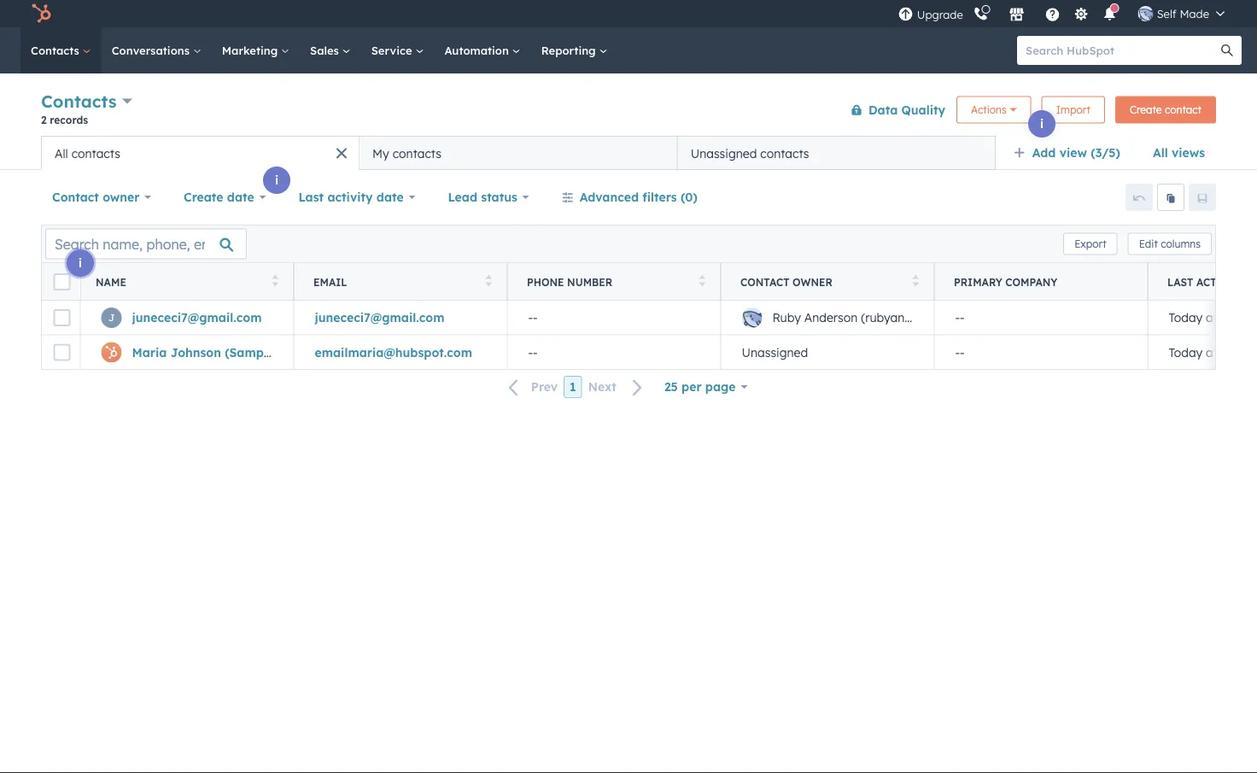 Task type: vqa. For each thing, say whether or not it's contained in the screenshot.
Link opens in a new window ICON
no



Task type: describe. For each thing, give the bounding box(es) containing it.
settings image
[[1074, 7, 1090, 23]]

notifications image
[[1103, 8, 1118, 23]]

a for today at 11:27 a
[[1251, 345, 1258, 360]]

phone
[[527, 276, 564, 288]]

1 press to sort. image from the left
[[272, 275, 279, 287]]

Search name, phone, email addresses, or company search field
[[45, 229, 247, 259]]

2 records
[[41, 113, 88, 126]]

view
[[1060, 145, 1088, 160]]

notifications button
[[1096, 0, 1125, 27]]

i for the middle i button
[[275, 173, 279, 188]]

Search HubSpot search field
[[1018, 36, 1227, 65]]

quality
[[902, 102, 946, 117]]

marketing
[[222, 43, 281, 57]]

self made
[[1158, 6, 1210, 21]]

emailmaria@hubspot.com button
[[294, 335, 508, 369]]

create for create contact
[[1130, 103, 1162, 116]]

11:27
[[1222, 345, 1248, 360]]

2
[[41, 113, 47, 126]]

contacts inside popup button
[[41, 91, 117, 112]]

ruby
[[773, 310, 801, 325]]

next button
[[582, 376, 654, 399]]

25 per page
[[665, 379, 736, 394]]

0 vertical spatial contacts
[[31, 43, 83, 57]]

all contacts
[[55, 146, 120, 161]]

25
[[665, 379, 678, 394]]

import
[[1057, 103, 1091, 116]]

hubspot link
[[21, 3, 64, 24]]

data
[[869, 102, 898, 117]]

(rubyanndersson@gmail.com)
[[861, 310, 1031, 325]]

service
[[371, 43, 416, 57]]

today for today at 11:27 a
[[1169, 345, 1203, 360]]

export button
[[1064, 233, 1118, 255]]

press to sort. image
[[913, 275, 919, 287]]

filters
[[643, 190, 677, 205]]

lead status button
[[437, 180, 541, 214]]

last for last activity date
[[299, 190, 324, 205]]

prev
[[531, 380, 558, 394]]

junececi7@gmail.com button
[[294, 301, 508, 335]]

data quality
[[869, 102, 946, 117]]

primary company column header
[[935, 263, 1149, 301]]

junececi7@gmail.com inside button
[[315, 310, 445, 325]]

data quality button
[[840, 93, 947, 127]]

edit columns
[[1140, 238, 1201, 250]]

contacts button
[[41, 89, 133, 114]]

last activity date button
[[287, 180, 427, 214]]

primary
[[954, 276, 1003, 288]]

1 junececi7@gmail.com link from the left
[[132, 310, 262, 325]]

status
[[481, 190, 518, 205]]

(3/5)
[[1091, 145, 1121, 160]]

today at 11:27 a
[[1169, 345, 1258, 360]]

advanced
[[580, 190, 639, 205]]

next
[[588, 380, 617, 394]]

all for all views
[[1153, 145, 1169, 160]]

marketplaces button
[[999, 0, 1035, 27]]

2 vertical spatial i button
[[67, 249, 94, 277]]

create date button
[[173, 180, 277, 214]]

primary company
[[954, 276, 1058, 288]]

emailmaria@hubspot.com
[[315, 345, 472, 360]]

1
[[570, 379, 576, 394]]

emailmaria@hubspot.com link
[[315, 345, 472, 360]]

upgrade
[[917, 8, 964, 22]]

contact owner button
[[41, 180, 162, 214]]

views
[[1172, 145, 1206, 160]]

self made button
[[1128, 0, 1236, 27]]

press to sort. element for phone number
[[699, 275, 706, 289]]

last activity d
[[1168, 276, 1258, 288]]

add view (3/5) button
[[1003, 136, 1142, 170]]

1 date from the left
[[227, 190, 254, 205]]

create contact button
[[1116, 96, 1217, 123]]

last activity date
[[299, 190, 404, 205]]

unassigned contacts
[[691, 146, 810, 161]]

at for 11:27
[[1206, 345, 1218, 360]]

edit columns button
[[1128, 233, 1212, 255]]

number
[[567, 276, 613, 288]]

help button
[[1039, 0, 1068, 27]]

11:54
[[1222, 310, 1250, 325]]

pagination navigation
[[499, 376, 654, 399]]

per
[[682, 379, 702, 394]]

unassigned for unassigned
[[742, 345, 808, 360]]

2 horizontal spatial i button
[[1029, 110, 1056, 138]]

help image
[[1046, 8, 1061, 23]]

edit
[[1140, 238, 1158, 250]]

last for last activity d
[[1168, 276, 1194, 288]]

add
[[1033, 145, 1056, 160]]

contacts banner
[[41, 88, 1217, 136]]

i for the bottom i button
[[79, 255, 82, 270]]

-- down primary
[[956, 310, 965, 325]]

search image
[[1222, 44, 1234, 56]]

today at 11:54 a
[[1169, 310, 1258, 325]]

menu containing self made
[[897, 0, 1237, 27]]

unassigned button
[[721, 335, 935, 369]]

automation link
[[434, 27, 531, 73]]

1 vertical spatial contact
[[741, 276, 790, 288]]

marketing link
[[212, 27, 300, 73]]

search button
[[1213, 36, 1242, 65]]

calling icon button
[[967, 2, 996, 25]]

import button
[[1042, 96, 1106, 123]]



Task type: locate. For each thing, give the bounding box(es) containing it.
my contacts button
[[359, 136, 678, 170]]

25 per page button
[[654, 370, 759, 404]]

2 today from the top
[[1169, 345, 1203, 360]]

0 vertical spatial create
[[1130, 103, 1162, 116]]

1 horizontal spatial contact
[[741, 276, 790, 288]]

press to sort. image
[[272, 275, 279, 287], [486, 275, 492, 287], [699, 275, 706, 287]]

1 vertical spatial i button
[[263, 167, 291, 194]]

unassigned down ruby
[[742, 345, 808, 360]]

0 horizontal spatial all
[[55, 146, 68, 161]]

0 vertical spatial last
[[299, 190, 324, 205]]

1 vertical spatial unassigned
[[742, 345, 808, 360]]

junececi7@gmail.com
[[132, 310, 262, 325], [315, 310, 445, 325]]

create for create date
[[184, 190, 223, 205]]

1 contacts from the left
[[71, 146, 120, 161]]

0 horizontal spatial junececi7@gmail.com link
[[132, 310, 262, 325]]

1 vertical spatial create
[[184, 190, 223, 205]]

-- button for emailmaria@hubspot.com
[[508, 335, 721, 369]]

last inside popup button
[[299, 190, 324, 205]]

i down the contact owner popup button
[[79, 255, 82, 270]]

0 vertical spatial a
[[1253, 310, 1258, 325]]

-- down (rubyanndersson@gmail.com)
[[956, 345, 965, 360]]

contact owner down all contacts
[[52, 190, 140, 205]]

service link
[[361, 27, 434, 73]]

1 horizontal spatial junececi7@gmail.com
[[315, 310, 445, 325]]

1 button
[[564, 376, 582, 398]]

all down the 2 records
[[55, 146, 68, 161]]

1 horizontal spatial owner
[[793, 276, 833, 288]]

actions button
[[957, 96, 1032, 123]]

4 press to sort. element from the left
[[913, 275, 919, 289]]

contacts for my contacts
[[393, 146, 442, 161]]

ruby anderson (rubyanndersson@gmail.com) button
[[721, 301, 1031, 335]]

create inside button
[[1130, 103, 1162, 116]]

maria johnson (sample contact) link
[[132, 345, 329, 360]]

contacts link
[[21, 27, 101, 73]]

date down all contacts button
[[227, 190, 254, 205]]

2 -- button from the top
[[508, 335, 721, 369]]

1 vertical spatial owner
[[793, 276, 833, 288]]

conversations link
[[101, 27, 212, 73]]

automation
[[445, 43, 512, 57]]

0 horizontal spatial contact owner
[[52, 190, 140, 205]]

1 vertical spatial last
[[1168, 276, 1194, 288]]

create down all contacts button
[[184, 190, 223, 205]]

today up today at 11:27 a
[[1169, 310, 1203, 325]]

junececi7@gmail.com link up emailmaria@hubspot.com link
[[315, 310, 445, 325]]

2 press to sort. element from the left
[[486, 275, 492, 289]]

contact inside popup button
[[52, 190, 99, 205]]

activity
[[1197, 276, 1248, 288]]

reporting
[[541, 43, 599, 57]]

ruby anderson (rubyanndersson@gmail.com)
[[773, 310, 1031, 325]]

1 horizontal spatial contacts
[[393, 146, 442, 161]]

contact owner up ruby
[[741, 276, 833, 288]]

1 horizontal spatial create
[[1130, 103, 1162, 116]]

1 vertical spatial contacts
[[41, 91, 117, 112]]

contacts
[[31, 43, 83, 57], [41, 91, 117, 112]]

sales
[[310, 43, 342, 57]]

2 vertical spatial i
[[79, 255, 82, 270]]

1 horizontal spatial last
[[1168, 276, 1194, 288]]

0 vertical spatial unassigned
[[691, 146, 757, 161]]

press to sort. element for email
[[486, 275, 492, 289]]

0 vertical spatial owner
[[103, 190, 140, 205]]

i button
[[1029, 110, 1056, 138], [263, 167, 291, 194], [67, 249, 94, 277]]

maria
[[132, 345, 167, 360]]

1 horizontal spatial date
[[377, 190, 404, 205]]

made
[[1180, 6, 1210, 21]]

contact down all contacts
[[52, 190, 99, 205]]

1 horizontal spatial all
[[1153, 145, 1169, 160]]

phone number
[[527, 276, 613, 288]]

lead status
[[448, 190, 518, 205]]

create inside popup button
[[184, 190, 223, 205]]

unassigned inside button
[[691, 146, 757, 161]]

i
[[1041, 116, 1044, 131], [275, 173, 279, 188], [79, 255, 82, 270]]

all views
[[1153, 145, 1206, 160]]

owner up anderson
[[793, 276, 833, 288]]

junececi7@gmail.com up emailmaria@hubspot.com link
[[315, 310, 445, 325]]

0 horizontal spatial date
[[227, 190, 254, 205]]

today for today at 11:54 a
[[1169, 310, 1203, 325]]

0 horizontal spatial i
[[79, 255, 82, 270]]

2 at from the top
[[1206, 345, 1218, 360]]

junececi7@gmail.com link up the johnson
[[132, 310, 262, 325]]

export
[[1075, 238, 1107, 250]]

contacts up records
[[41, 91, 117, 112]]

unassigned inside button
[[742, 345, 808, 360]]

contact)
[[278, 345, 329, 360]]

reporting link
[[531, 27, 618, 73]]

(0)
[[681, 190, 698, 205]]

1 press to sort. element from the left
[[272, 275, 279, 289]]

-
[[528, 310, 533, 325], [533, 310, 538, 325], [956, 310, 960, 325], [960, 310, 965, 325], [528, 345, 533, 360], [533, 345, 538, 360], [956, 345, 960, 360], [960, 345, 965, 360]]

upgrade image
[[899, 7, 914, 23]]

--
[[528, 310, 538, 325], [956, 310, 965, 325], [528, 345, 538, 360], [956, 345, 965, 360]]

all views link
[[1142, 136, 1217, 170]]

today down today at 11:54 a
[[1169, 345, 1203, 360]]

johnson
[[171, 345, 221, 360]]

all inside all views link
[[1153, 145, 1169, 160]]

-- button
[[508, 301, 721, 335], [508, 335, 721, 369]]

advanced filters (0)
[[580, 190, 698, 205]]

0 vertical spatial contact owner
[[52, 190, 140, 205]]

contacts for all contacts
[[71, 146, 120, 161]]

records
[[50, 113, 88, 126]]

0 horizontal spatial create
[[184, 190, 223, 205]]

i for rightmost i button
[[1041, 116, 1044, 131]]

contacts for unassigned contacts
[[761, 146, 810, 161]]

1 all from the left
[[1153, 145, 1169, 160]]

0 vertical spatial contact
[[52, 190, 99, 205]]

activity
[[328, 190, 373, 205]]

all
[[1153, 145, 1169, 160], [55, 146, 68, 161]]

2 junececi7@gmail.com from the left
[[315, 310, 445, 325]]

-- button for junececi7@gmail.com
[[508, 301, 721, 335]]

last left activity
[[299, 190, 324, 205]]

3 press to sort. image from the left
[[699, 275, 706, 287]]

i button right the create date
[[263, 167, 291, 194]]

0 horizontal spatial contacts
[[71, 146, 120, 161]]

1 at from the top
[[1206, 310, 1218, 325]]

contact
[[1165, 103, 1202, 116]]

junececi7@gmail.com link inside button
[[315, 310, 445, 325]]

contacts down hubspot link at the left
[[31, 43, 83, 57]]

contact owner inside popup button
[[52, 190, 140, 205]]

settings link
[[1071, 5, 1093, 23]]

at left 11:54
[[1206, 310, 1218, 325]]

0 horizontal spatial junececi7@gmail.com
[[132, 310, 262, 325]]

press to sort. element
[[272, 275, 279, 289], [486, 275, 492, 289], [699, 275, 706, 289], [913, 275, 919, 289]]

maria johnson (sample contact)
[[132, 345, 329, 360]]

1 vertical spatial at
[[1206, 345, 1218, 360]]

all contacts button
[[41, 136, 359, 170]]

0 horizontal spatial i button
[[67, 249, 94, 277]]

0 horizontal spatial contact
[[52, 190, 99, 205]]

(sample
[[225, 345, 274, 360]]

calling icon image
[[974, 7, 989, 22]]

press to sort. element for contact owner
[[913, 275, 919, 289]]

at
[[1206, 310, 1218, 325], [1206, 345, 1218, 360]]

1 vertical spatial today
[[1169, 345, 1203, 360]]

add view (3/5)
[[1033, 145, 1121, 160]]

a right 11:54
[[1253, 310, 1258, 325]]

menu
[[897, 0, 1237, 27]]

2 all from the left
[[55, 146, 68, 161]]

columns
[[1161, 238, 1201, 250]]

create
[[1130, 103, 1162, 116], [184, 190, 223, 205]]

owner inside the contact owner popup button
[[103, 190, 140, 205]]

contact
[[52, 190, 99, 205], [741, 276, 790, 288]]

all left views
[[1153, 145, 1169, 160]]

unassigned for unassigned contacts
[[691, 146, 757, 161]]

all for all contacts
[[55, 146, 68, 161]]

marketplaces image
[[1010, 8, 1025, 23]]

at left 11:27
[[1206, 345, 1218, 360]]

1 horizontal spatial i
[[275, 173, 279, 188]]

ruby anderson image
[[1139, 6, 1154, 21]]

2 horizontal spatial i
[[1041, 116, 1044, 131]]

self
[[1158, 6, 1177, 21]]

1 vertical spatial i
[[275, 173, 279, 188]]

create date
[[184, 190, 254, 205]]

date right activity
[[377, 190, 404, 205]]

sales link
[[300, 27, 361, 73]]

conversations
[[112, 43, 193, 57]]

hubspot image
[[31, 3, 51, 24]]

-- button up next button
[[508, 335, 721, 369]]

2 horizontal spatial contacts
[[761, 146, 810, 161]]

1 vertical spatial a
[[1251, 345, 1258, 360]]

1 -- button from the top
[[508, 301, 721, 335]]

1 horizontal spatial press to sort. image
[[486, 275, 492, 287]]

company
[[1006, 276, 1058, 288]]

lead
[[448, 190, 478, 205]]

date
[[227, 190, 254, 205], [377, 190, 404, 205]]

press to sort. image for email
[[486, 275, 492, 287]]

anderson
[[805, 310, 858, 325]]

-- button down number
[[508, 301, 721, 335]]

2 contacts from the left
[[393, 146, 442, 161]]

1 today from the top
[[1169, 310, 1203, 325]]

a
[[1253, 310, 1258, 325], [1251, 345, 1258, 360]]

last
[[299, 190, 324, 205], [1168, 276, 1194, 288]]

junececi7@gmail.com up the johnson
[[132, 310, 262, 325]]

press to sort. image for phone number
[[699, 275, 706, 287]]

2 horizontal spatial press to sort. image
[[699, 275, 706, 287]]

0 vertical spatial i button
[[1029, 110, 1056, 138]]

i down all contacts button
[[275, 173, 279, 188]]

all inside all contacts button
[[55, 146, 68, 161]]

d
[[1251, 276, 1258, 288]]

0 vertical spatial i
[[1041, 116, 1044, 131]]

contact up ruby
[[741, 276, 790, 288]]

my contacts
[[373, 146, 442, 161]]

0 vertical spatial at
[[1206, 310, 1218, 325]]

-- down 'phone' in the left top of the page
[[528, 310, 538, 325]]

create contact
[[1130, 103, 1202, 116]]

a right 11:27
[[1251, 345, 1258, 360]]

contacts inside button
[[761, 146, 810, 161]]

1 horizontal spatial i button
[[263, 167, 291, 194]]

advanced filters (0) button
[[551, 180, 709, 214]]

0 horizontal spatial last
[[299, 190, 324, 205]]

contact owner
[[52, 190, 140, 205], [741, 276, 833, 288]]

unassigned up (0)
[[691, 146, 757, 161]]

page
[[706, 379, 736, 394]]

email
[[314, 276, 347, 288]]

2 junececi7@gmail.com link from the left
[[315, 310, 445, 325]]

0 vertical spatial today
[[1169, 310, 1203, 325]]

at for 11:54
[[1206, 310, 1218, 325]]

0 horizontal spatial press to sort. image
[[272, 275, 279, 287]]

0 horizontal spatial owner
[[103, 190, 140, 205]]

1 horizontal spatial contact owner
[[741, 276, 833, 288]]

i button up add
[[1029, 110, 1056, 138]]

my
[[373, 146, 389, 161]]

a for today at 11:54 a
[[1253, 310, 1258, 325]]

3 press to sort. element from the left
[[699, 275, 706, 289]]

create left contact on the top right of the page
[[1130, 103, 1162, 116]]

-- up prev button
[[528, 345, 538, 360]]

3 contacts from the left
[[761, 146, 810, 161]]

unassigned contacts button
[[678, 136, 996, 170]]

1 junececi7@gmail.com from the left
[[132, 310, 262, 325]]

2 press to sort. image from the left
[[486, 275, 492, 287]]

1 vertical spatial contact owner
[[741, 276, 833, 288]]

owner up search name, phone, email addresses, or company search field
[[103, 190, 140, 205]]

2 date from the left
[[377, 190, 404, 205]]

last down columns in the top right of the page
[[1168, 276, 1194, 288]]

i button left name at top left
[[67, 249, 94, 277]]

i up add
[[1041, 116, 1044, 131]]

prev button
[[499, 376, 564, 399]]

1 horizontal spatial junececi7@gmail.com link
[[315, 310, 445, 325]]



